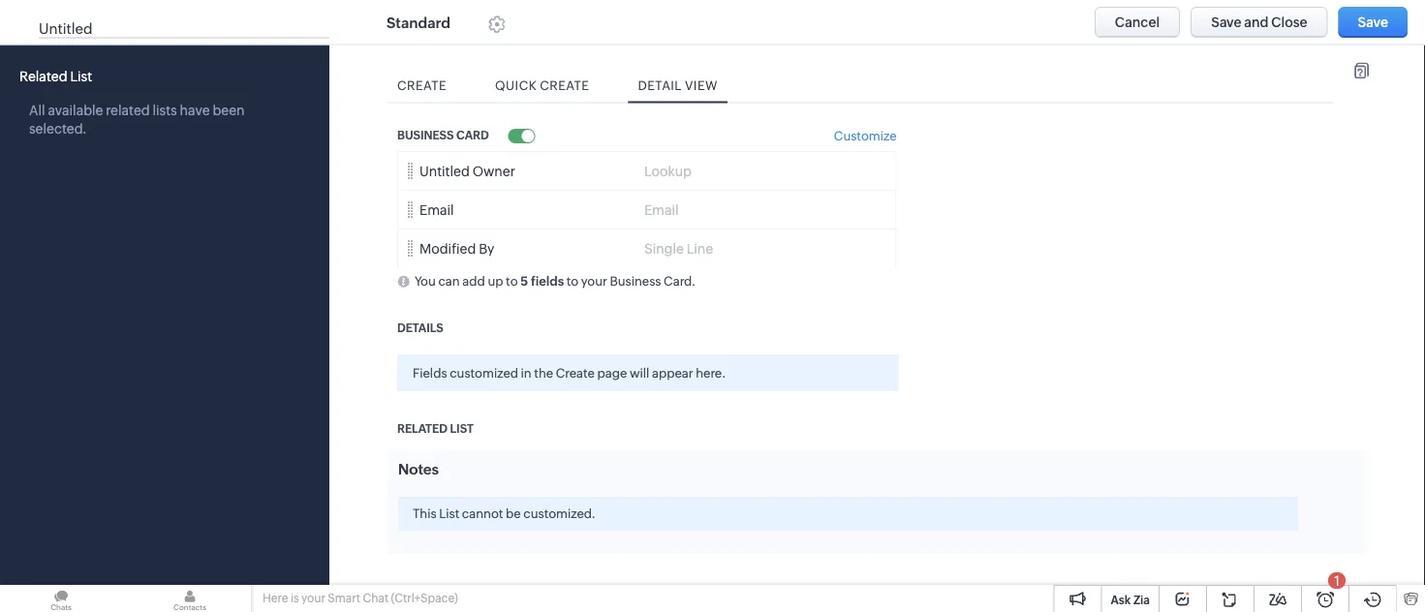 Task type: vqa. For each thing, say whether or not it's contained in the screenshot.
This
yes



Task type: describe. For each thing, give the bounding box(es) containing it.
1
[[1335, 573, 1340, 589]]

1 vertical spatial untitled
[[420, 163, 470, 178]]

detail
[[638, 78, 682, 93]]

0 horizontal spatial your
[[301, 592, 326, 605]]

0 vertical spatial list
[[70, 68, 92, 84]]

customize
[[834, 128, 897, 143]]

owner
[[473, 163, 516, 178]]

contacts image
[[129, 585, 251, 613]]

0 horizontal spatial related list
[[19, 68, 92, 84]]

this
[[413, 506, 437, 521]]

chats image
[[0, 585, 122, 613]]

1 horizontal spatial business
[[610, 274, 662, 288]]

2 vertical spatial list
[[439, 506, 460, 521]]

module
[[84, 6, 141, 21]]

enter
[[39, 6, 81, 21]]

create up business card
[[397, 78, 447, 93]]

you can add up to 5 fields to your business card.
[[415, 274, 696, 288]]

notes
[[398, 461, 439, 478]]

untitled owner
[[420, 163, 516, 178]]

add
[[463, 274, 485, 288]]

line
[[687, 240, 714, 256]]

up
[[488, 274, 503, 288]]

1 vertical spatial list
[[450, 422, 474, 435]]

be
[[506, 506, 521, 521]]

been
[[213, 103, 245, 118]]

card.
[[664, 274, 696, 288]]

in
[[521, 366, 532, 380]]

business card
[[397, 128, 489, 142]]

related
[[106, 103, 150, 118]]

detail view link
[[628, 68, 728, 102]]

quick
[[495, 78, 537, 93]]

the
[[534, 366, 554, 380]]

have
[[180, 103, 210, 118]]

modified by
[[420, 240, 495, 256]]

2 email from the left
[[645, 201, 679, 217]]

appear
[[652, 366, 694, 380]]

1 vertical spatial related
[[397, 422, 448, 435]]

page
[[598, 366, 627, 380]]

details
[[397, 321, 444, 334]]

all available related lists have been selected.
[[29, 103, 245, 137]]

modified
[[420, 240, 476, 256]]

quick create
[[495, 78, 590, 93]]

name
[[144, 6, 182, 21]]

chat
[[363, 592, 389, 605]]

view
[[685, 78, 718, 93]]

detail view
[[638, 78, 718, 93]]

create inside "link"
[[540, 78, 590, 93]]



Task type: locate. For each thing, give the bounding box(es) containing it.
fields
[[531, 274, 564, 288]]

1 horizontal spatial email
[[645, 201, 679, 217]]

ask zia
[[1111, 594, 1151, 607]]

create
[[397, 78, 447, 93], [540, 78, 590, 93], [556, 366, 595, 380]]

create right the
[[556, 366, 595, 380]]

0 vertical spatial business
[[397, 128, 454, 142]]

untitled down business card
[[420, 163, 470, 178]]

business left card at top
[[397, 128, 454, 142]]

lookup
[[645, 163, 692, 178]]

list
[[70, 68, 92, 84], [450, 422, 474, 435], [439, 506, 460, 521]]

email up single
[[645, 201, 679, 217]]

available
[[48, 103, 103, 118]]

all
[[29, 103, 45, 118]]

this list cannot be customized.
[[413, 506, 596, 521]]

your right is
[[301, 592, 326, 605]]

untitled up available
[[39, 20, 93, 37]]

1 vertical spatial related list
[[397, 422, 474, 435]]

0 horizontal spatial to
[[506, 274, 518, 288]]

here is your smart chat (ctrl+space)
[[263, 592, 458, 605]]

is
[[291, 592, 299, 605]]

related list
[[19, 68, 92, 84], [397, 422, 474, 435]]

to left 5
[[506, 274, 518, 288]]

list up available
[[70, 68, 92, 84]]

1 horizontal spatial related list
[[397, 422, 474, 435]]

1 horizontal spatial related
[[397, 422, 448, 435]]

can
[[439, 274, 460, 288]]

1 vertical spatial business
[[610, 274, 662, 288]]

you
[[415, 274, 436, 288]]

standard
[[387, 14, 451, 31]]

5
[[521, 274, 528, 288]]

email up the modified
[[420, 201, 454, 217]]

smart
[[328, 592, 361, 605]]

quick create link
[[486, 68, 599, 102]]

related
[[19, 68, 67, 84], [397, 422, 448, 435]]

0 horizontal spatial related
[[19, 68, 67, 84]]

business
[[397, 128, 454, 142], [610, 274, 662, 288]]

1 horizontal spatial your
[[581, 274, 608, 288]]

create link
[[388, 68, 457, 102]]

customized.
[[524, 506, 596, 521]]

1 horizontal spatial to
[[567, 274, 579, 288]]

lists
[[153, 103, 177, 118]]

None button
[[1095, 7, 1181, 38], [1191, 7, 1328, 38], [1339, 7, 1408, 38], [1095, 7, 1181, 38], [1191, 7, 1328, 38], [1339, 7, 1408, 38]]

card
[[457, 128, 489, 142]]

will
[[630, 366, 650, 380]]

by
[[479, 240, 495, 256]]

create right quick on the left top of page
[[540, 78, 590, 93]]

1 horizontal spatial untitled
[[420, 163, 470, 178]]

2 to from the left
[[567, 274, 579, 288]]

selected.
[[29, 121, 87, 137]]

0 horizontal spatial business
[[397, 128, 454, 142]]

(ctrl+space)
[[391, 592, 458, 605]]

here
[[263, 592, 288, 605]]

related list up notes
[[397, 422, 474, 435]]

untitled
[[39, 20, 93, 37], [420, 163, 470, 178]]

1 vertical spatial your
[[301, 592, 326, 605]]

customized
[[450, 366, 519, 380]]

0 horizontal spatial email
[[420, 201, 454, 217]]

fields
[[413, 366, 447, 380]]

0 vertical spatial your
[[581, 274, 608, 288]]

1 to from the left
[[506, 274, 518, 288]]

0 vertical spatial related
[[19, 68, 67, 84]]

related list up all
[[19, 68, 92, 84]]

single
[[645, 240, 684, 256]]

fields customized in the create page will appear here.
[[413, 366, 726, 380]]

cannot
[[462, 506, 503, 521]]

zia
[[1134, 594, 1151, 607]]

to
[[506, 274, 518, 288], [567, 274, 579, 288]]

business down single
[[610, 274, 662, 288]]

email
[[420, 201, 454, 217], [645, 201, 679, 217]]

list right this
[[439, 506, 460, 521]]

single line
[[645, 240, 714, 256]]

list down customized
[[450, 422, 474, 435]]

0 horizontal spatial untitled
[[39, 20, 93, 37]]

related up all
[[19, 68, 67, 84]]

related up notes
[[397, 422, 448, 435]]

your
[[581, 274, 608, 288], [301, 592, 326, 605]]

0 vertical spatial untitled
[[39, 20, 93, 37]]

your right fields
[[581, 274, 608, 288]]

0 vertical spatial related list
[[19, 68, 92, 84]]

1 email from the left
[[420, 201, 454, 217]]

untitled inside "enter module name untitled"
[[39, 20, 93, 37]]

to right fields
[[567, 274, 579, 288]]

enter module name untitled
[[39, 6, 182, 37]]

ask
[[1111, 594, 1131, 607]]

here.
[[696, 366, 726, 380]]



